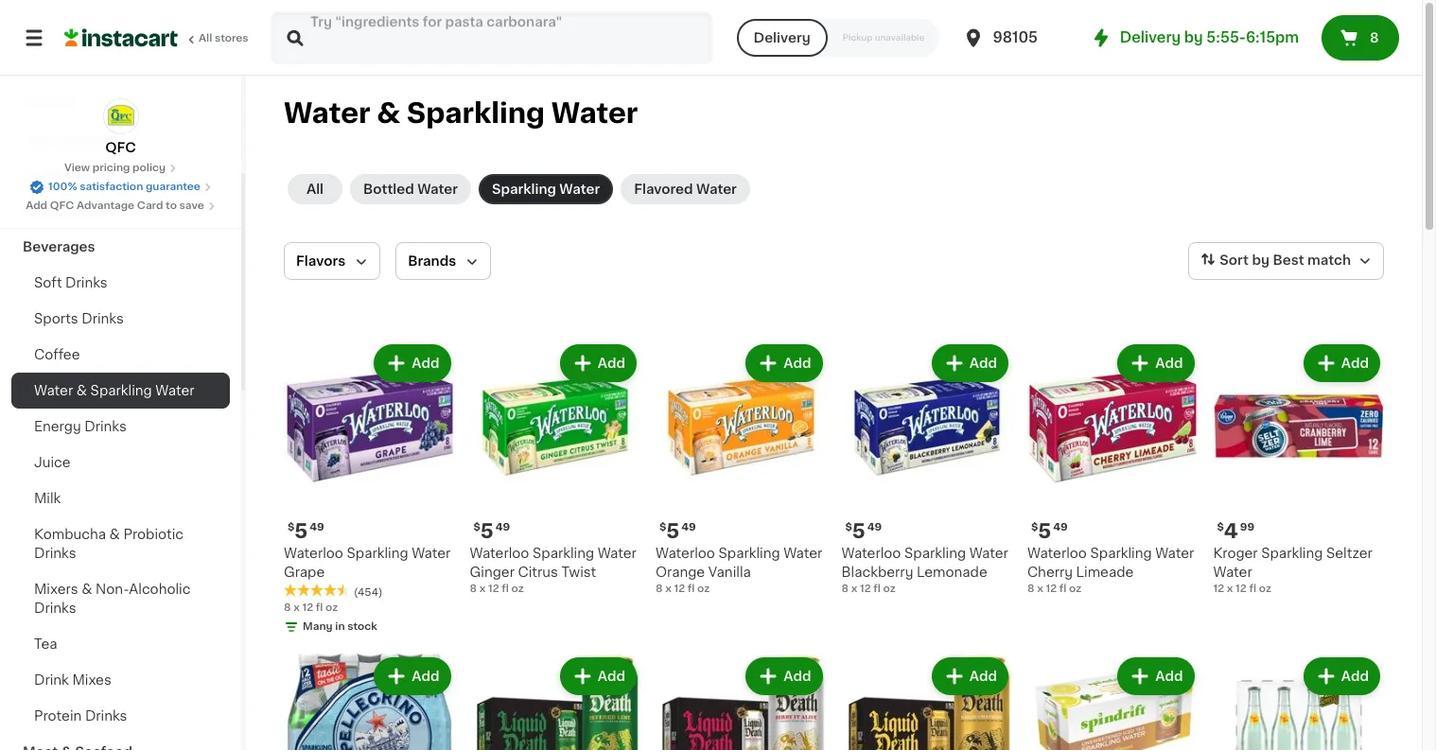 Task type: vqa. For each thing, say whether or not it's contained in the screenshot.
VIEW
yes



Task type: describe. For each thing, give the bounding box(es) containing it.
satisfaction
[[80, 182, 143, 192]]

delivery by 5:55-6:15pm link
[[1090, 26, 1299, 49]]

all link
[[288, 174, 342, 204]]

$ 5 49 for waterloo sparkling water cherry limeade
[[1031, 521, 1068, 541]]

8 inside waterloo sparkling water blackberry lemonade 8 x 12 fl oz
[[842, 583, 849, 594]]

drinks for sports drinks
[[82, 312, 124, 325]]

kombucha
[[34, 528, 106, 541]]

thanksgiving link
[[11, 121, 230, 157]]

x down grape
[[293, 602, 300, 613]]

kroger sparkling seltzer water 12 x 12 fl oz
[[1213, 546, 1373, 594]]

orange
[[656, 565, 705, 579]]

all stores
[[199, 33, 249, 44]]

Best match Sort by field
[[1189, 242, 1384, 280]]

qfc link
[[103, 98, 139, 157]]

oz inside waterloo sparkling water blackberry lemonade 8 x 12 fl oz
[[883, 583, 896, 594]]

instacart logo image
[[64, 26, 178, 49]]

fl inside kroger sparkling seltzer water 12 x 12 fl oz
[[1249, 583, 1256, 594]]

bottled water link
[[350, 174, 471, 204]]

98105
[[993, 30, 1038, 44]]

all for all stores
[[199, 33, 212, 44]]

$ for waterloo sparkling water grape
[[288, 522, 295, 532]]

many in stock
[[303, 621, 377, 631]]

service type group
[[737, 19, 940, 57]]

$ for waterloo sparkling water cherry limeade
[[1031, 522, 1038, 532]]

mixers
[[34, 583, 78, 596]]

49 for waterloo sparkling water grape
[[310, 522, 324, 532]]

delivery button
[[737, 19, 827, 57]]

protein drinks link
[[11, 698, 230, 734]]

water inside waterloo sparkling water grape
[[412, 546, 451, 560]]

protein
[[34, 710, 82, 723]]

drink
[[34, 674, 69, 687]]

sort by
[[1220, 254, 1270, 267]]

juice
[[34, 456, 71, 469]]

drinks for protein drinks
[[85, 710, 127, 723]]

oz inside "waterloo sparkling water cherry limeade 8 x 12 fl oz"
[[1069, 583, 1082, 594]]

sports drinks
[[34, 312, 124, 325]]

waterloo sparkling water grape
[[284, 546, 451, 579]]

fl inside waterloo sparkling water ginger citrus twist 8 x 12 fl oz
[[502, 583, 509, 594]]

bottled
[[363, 183, 414, 196]]

view pricing policy link
[[64, 161, 177, 176]]

product group containing 4
[[1213, 341, 1384, 596]]

view pricing policy
[[64, 163, 166, 173]]

$ 4 99
[[1217, 521, 1255, 541]]

flavors
[[296, 254, 346, 268]]

recipes link
[[11, 85, 230, 121]]

in
[[335, 621, 345, 631]]

card
[[137, 201, 163, 211]]

& for kombucha & probiotic drinks link
[[109, 528, 120, 541]]

energy drinks
[[34, 420, 127, 433]]

juice link
[[11, 445, 230, 481]]

kroger
[[1213, 546, 1258, 560]]

drinks for soft drinks
[[65, 276, 108, 289]]

6:15pm
[[1246, 30, 1299, 44]]

drinks inside mixers & non-alcoholic drinks
[[34, 602, 76, 615]]

coffee
[[34, 348, 80, 361]]

tea
[[34, 638, 57, 651]]

$ 5 49 for waterloo sparkling water ginger citrus twist
[[474, 521, 510, 541]]

cherry
[[1027, 565, 1073, 579]]

beverages
[[23, 240, 95, 254]]

drinks for energy drinks
[[84, 420, 127, 433]]

oz inside kroger sparkling seltzer water 12 x 12 fl oz
[[1259, 583, 1271, 594]]

add qfc advantage card to save
[[26, 201, 204, 211]]

seltzer
[[1326, 546, 1373, 560]]

12 inside the waterloo sparkling water orange vanilla 8 x 12 fl oz
[[674, 583, 685, 594]]

view
[[64, 163, 90, 173]]

$ 5 49 for waterloo sparkling water grape
[[288, 521, 324, 541]]

sparkling for waterloo sparkling water cherry limeade 8 x 12 fl oz
[[1090, 546, 1152, 560]]

Search field
[[272, 13, 710, 62]]

waterloo for blackberry
[[842, 546, 901, 560]]

mixers & non-alcoholic drinks
[[34, 583, 191, 615]]

dairy & eggs
[[23, 204, 111, 218]]

milk
[[34, 492, 61, 505]]

thanksgiving
[[23, 132, 113, 146]]

sparkling for waterloo sparkling water ginger citrus twist 8 x 12 fl oz
[[533, 546, 594, 560]]

to
[[166, 201, 177, 211]]

$ for waterloo sparkling water ginger citrus twist
[[474, 522, 480, 532]]

water inside flavored water link
[[696, 183, 737, 196]]

$ 5 49 for waterloo sparkling water orange vanilla
[[659, 521, 696, 541]]

98105 button
[[963, 11, 1076, 64]]

waterloo sparkling water orange vanilla 8 x 12 fl oz
[[656, 546, 822, 594]]

5 for waterloo sparkling water ginger citrus twist
[[480, 521, 494, 541]]

100% satisfaction guarantee
[[48, 182, 200, 192]]

$ for waterloo sparkling water orange vanilla
[[659, 522, 666, 532]]

recipes
[[23, 96, 78, 110]]

fl inside "waterloo sparkling water cherry limeade 8 x 12 fl oz"
[[1059, 583, 1067, 594]]

protein drinks
[[34, 710, 127, 723]]

water inside bottled water link
[[417, 183, 458, 196]]

limeade
[[1076, 565, 1134, 579]]

water inside waterloo sparkling water blackberry lemonade 8 x 12 fl oz
[[969, 546, 1008, 560]]

policy
[[133, 163, 166, 173]]

milk link
[[11, 481, 230, 517]]

non-
[[96, 583, 129, 596]]

& for the mixers & non-alcoholic drinks link
[[82, 583, 92, 596]]

twist
[[561, 565, 596, 579]]



Task type: locate. For each thing, give the bounding box(es) containing it.
$ 5 49 up grape
[[288, 521, 324, 541]]

1 vertical spatial water & sparkling water
[[34, 384, 194, 397]]

fl up many
[[316, 602, 323, 613]]

all stores link
[[64, 11, 250, 64]]

$ 5 49 up orange
[[659, 521, 696, 541]]

energy drinks link
[[11, 409, 230, 445]]

x down the kroger
[[1227, 583, 1233, 594]]

8 inside "waterloo sparkling water cherry limeade 8 x 12 fl oz"
[[1027, 583, 1035, 594]]

49 up cherry
[[1053, 522, 1068, 532]]

fl down blackberry at the bottom right of page
[[873, 583, 881, 594]]

1 49 from the left
[[310, 522, 324, 532]]

3 $ 5 49 from the left
[[659, 521, 696, 541]]

& for dairy & eggs link
[[63, 204, 74, 218]]

& for water & sparkling water link
[[76, 384, 87, 397]]

waterloo inside waterloo sparkling water ginger citrus twist 8 x 12 fl oz
[[470, 546, 529, 560]]

sparkling for waterloo sparkling water orange vanilla 8 x 12 fl oz
[[719, 546, 780, 560]]

5 up ginger
[[480, 521, 494, 541]]

6 $ from the left
[[1217, 522, 1224, 532]]

guarantee
[[146, 182, 200, 192]]

5 for waterloo sparkling water orange vanilla
[[666, 521, 680, 541]]

x inside waterloo sparkling water ginger citrus twist 8 x 12 fl oz
[[479, 583, 486, 594]]

2 49 from the left
[[496, 522, 510, 532]]

qfc inside add qfc advantage card to save link
[[50, 201, 74, 211]]

oz inside the waterloo sparkling water orange vanilla 8 x 12 fl oz
[[697, 583, 710, 594]]

5 $ from the left
[[1031, 522, 1038, 532]]

x inside waterloo sparkling water blackberry lemonade 8 x 12 fl oz
[[851, 583, 857, 594]]

advantage
[[77, 201, 135, 211]]

4 5 from the left
[[852, 521, 865, 541]]

5 for waterloo sparkling water grape
[[295, 521, 308, 541]]

1 vertical spatial all
[[306, 183, 324, 196]]

by for delivery
[[1184, 30, 1203, 44]]

sparkling inside waterloo sparkling water ginger citrus twist 8 x 12 fl oz
[[533, 546, 594, 560]]

x down ginger
[[479, 583, 486, 594]]

waterloo for ginger
[[470, 546, 529, 560]]

1 horizontal spatial qfc
[[105, 141, 136, 154]]

drinks up coffee "link"
[[82, 312, 124, 325]]

tea link
[[11, 626, 230, 662]]

$ for waterloo sparkling water blackberry lemonade
[[845, 522, 852, 532]]

alcoholic
[[129, 583, 191, 596]]

8 inside the waterloo sparkling water orange vanilla 8 x 12 fl oz
[[656, 583, 663, 594]]

drinks down water & sparkling water link
[[84, 420, 127, 433]]

fl down orange
[[688, 583, 695, 594]]

save
[[179, 201, 204, 211]]

kombucha & probiotic drinks
[[34, 528, 184, 560]]

water inside the waterloo sparkling water orange vanilla 8 x 12 fl oz
[[783, 546, 822, 560]]

sort
[[1220, 254, 1249, 267]]

sparkling inside the waterloo sparkling water orange vanilla 8 x 12 fl oz
[[719, 546, 780, 560]]

all up flavors
[[306, 183, 324, 196]]

5
[[295, 521, 308, 541], [480, 521, 494, 541], [666, 521, 680, 541], [852, 521, 865, 541], [1038, 521, 1051, 541]]

$ 5 49
[[288, 521, 324, 541], [474, 521, 510, 541], [659, 521, 696, 541], [845, 521, 882, 541], [1031, 521, 1068, 541]]

waterloo sparkling water ginger citrus twist 8 x 12 fl oz
[[470, 546, 637, 594]]

3 waterloo from the left
[[656, 546, 715, 560]]

5:55-
[[1207, 30, 1246, 44]]

waterloo up ginger
[[470, 546, 529, 560]]

beverages link
[[11, 229, 230, 265]]

bottled water
[[363, 183, 458, 196]]

water & sparkling water up the energy drinks link
[[34, 384, 194, 397]]

& down 100%
[[63, 204, 74, 218]]

x down orange
[[665, 583, 671, 594]]

qfc
[[105, 141, 136, 154], [50, 201, 74, 211]]

49 up orange
[[681, 522, 696, 532]]

dairy
[[23, 204, 60, 218]]

5 up cherry
[[1038, 521, 1051, 541]]

waterloo up grape
[[284, 546, 343, 560]]

product group
[[284, 341, 455, 638], [470, 341, 640, 596], [656, 341, 826, 596], [842, 341, 1012, 596], [1027, 341, 1198, 596], [1213, 341, 1384, 596], [284, 653, 455, 750], [470, 653, 640, 750], [656, 653, 826, 750], [842, 653, 1012, 750], [1027, 653, 1198, 750], [1213, 653, 1384, 750]]

stock
[[347, 621, 377, 631]]

5 5 from the left
[[1038, 521, 1051, 541]]

flavors button
[[284, 242, 381, 280]]

eggs
[[77, 204, 111, 218]]

x down cherry
[[1037, 583, 1043, 594]]

$ inside $ 4 99
[[1217, 522, 1224, 532]]

waterloo inside waterloo sparkling water blackberry lemonade 8 x 12 fl oz
[[842, 546, 901, 560]]

drinks inside kombucha & probiotic drinks
[[34, 547, 76, 560]]

by left 5:55-
[[1184, 30, 1203, 44]]

qfc inside qfc link
[[105, 141, 136, 154]]

★★★★★
[[284, 584, 350, 597], [284, 584, 350, 597]]

$ up cherry
[[1031, 522, 1038, 532]]

many
[[303, 621, 333, 631]]

ginger
[[470, 565, 515, 579]]

4 waterloo from the left
[[842, 546, 901, 560]]

waterloo sparkling water blackberry lemonade 8 x 12 fl oz
[[842, 546, 1008, 594]]

& up the bottled
[[377, 99, 400, 127]]

& inside kombucha & probiotic drinks
[[109, 528, 120, 541]]

5 up grape
[[295, 521, 308, 541]]

pricing
[[92, 163, 130, 173]]

water inside waterloo sparkling water ginger citrus twist 8 x 12 fl oz
[[598, 546, 637, 560]]

4
[[1224, 521, 1238, 541]]

1 $ from the left
[[288, 522, 295, 532]]

$ 5 49 up blackberry at the bottom right of page
[[845, 521, 882, 541]]

5 waterloo from the left
[[1027, 546, 1087, 560]]

1 horizontal spatial all
[[306, 183, 324, 196]]

qfc up view pricing policy link
[[105, 141, 136, 154]]

lemonade
[[917, 565, 987, 579]]

waterloo up blackberry at the bottom right of page
[[842, 546, 901, 560]]

brands button
[[396, 242, 491, 280]]

waterloo inside waterloo sparkling water grape
[[284, 546, 343, 560]]

water inside sparkling water link
[[559, 183, 600, 196]]

waterloo
[[284, 546, 343, 560], [470, 546, 529, 560], [656, 546, 715, 560], [842, 546, 901, 560], [1027, 546, 1087, 560]]

water inside "waterloo sparkling water cherry limeade 8 x 12 fl oz"
[[1155, 546, 1194, 560]]

sparkling inside kroger sparkling seltzer water 12 x 12 fl oz
[[1261, 546, 1323, 560]]

coffee link
[[11, 337, 230, 373]]

vanilla
[[708, 565, 751, 579]]

waterloo for orange
[[656, 546, 715, 560]]

flavored
[[634, 183, 693, 196]]

8 x 12 fl oz
[[284, 602, 338, 613]]

0 vertical spatial by
[[1184, 30, 1203, 44]]

by inside delivery by 5:55-6:15pm link
[[1184, 30, 1203, 44]]

0 horizontal spatial water & sparkling water
[[34, 384, 194, 397]]

fl inside the waterloo sparkling water orange vanilla 8 x 12 fl oz
[[688, 583, 695, 594]]

qfc logo image
[[103, 98, 139, 134]]

49 up grape
[[310, 522, 324, 532]]

49
[[310, 522, 324, 532], [496, 522, 510, 532], [681, 522, 696, 532], [867, 522, 882, 532], [1053, 522, 1068, 532]]

1 horizontal spatial by
[[1252, 254, 1270, 267]]

grape
[[284, 565, 325, 579]]

drinks up sports drinks
[[65, 276, 108, 289]]

0 vertical spatial all
[[199, 33, 212, 44]]

49 for waterloo sparkling water orange vanilla
[[681, 522, 696, 532]]

$ 5 49 up cherry
[[1031, 521, 1068, 541]]

sparkling for kroger sparkling seltzer water 12 x 12 fl oz
[[1261, 546, 1323, 560]]

waterloo sparkling water cherry limeade 8 x 12 fl oz
[[1027, 546, 1194, 594]]

produce
[[23, 168, 80, 182]]

5 $ 5 49 from the left
[[1031, 521, 1068, 541]]

x down blackberry at the bottom right of page
[[851, 583, 857, 594]]

x inside the waterloo sparkling water orange vanilla 8 x 12 fl oz
[[665, 583, 671, 594]]

&
[[377, 99, 400, 127], [63, 204, 74, 218], [76, 384, 87, 397], [109, 528, 120, 541], [82, 583, 92, 596]]

drink mixes
[[34, 674, 111, 687]]

sparkling inside "waterloo sparkling water cherry limeade 8 x 12 fl oz"
[[1090, 546, 1152, 560]]

sports drinks link
[[11, 301, 230, 337]]

by
[[1184, 30, 1203, 44], [1252, 254, 1270, 267]]

stores
[[215, 33, 249, 44]]

2 waterloo from the left
[[470, 546, 529, 560]]

49 up ginger
[[496, 522, 510, 532]]

5 for waterloo sparkling water blackberry lemonade
[[852, 521, 865, 541]]

mixers & non-alcoholic drinks link
[[11, 571, 230, 626]]

waterloo up orange
[[656, 546, 715, 560]]

delivery inside button
[[754, 31, 810, 44]]

by right sort
[[1252, 254, 1270, 267]]

8 inside waterloo sparkling water ginger citrus twist 8 x 12 fl oz
[[470, 583, 477, 594]]

3 $ from the left
[[659, 522, 666, 532]]

water inside kroger sparkling seltzer water 12 x 12 fl oz
[[1213, 565, 1252, 579]]

0 vertical spatial water & sparkling water
[[284, 99, 638, 127]]

99
[[1240, 522, 1255, 532]]

12 inside "waterloo sparkling water cherry limeade 8 x 12 fl oz"
[[1046, 583, 1057, 594]]

$ up ginger
[[474, 522, 480, 532]]

None search field
[[271, 11, 712, 64]]

blackberry
[[842, 565, 913, 579]]

qfc down 100%
[[50, 201, 74, 211]]

produce link
[[11, 157, 230, 193]]

best match
[[1273, 254, 1351, 267]]

$ up grape
[[288, 522, 295, 532]]

kombucha & probiotic drinks link
[[11, 517, 230, 571]]

sparkling inside waterloo sparkling water blackberry lemonade 8 x 12 fl oz
[[904, 546, 966, 560]]

x inside "waterloo sparkling water cherry limeade 8 x 12 fl oz"
[[1037, 583, 1043, 594]]

waterloo for grape
[[284, 546, 343, 560]]

3 49 from the left
[[681, 522, 696, 532]]

$ for kroger sparkling seltzer water
[[1217, 522, 1224, 532]]

100%
[[48, 182, 77, 192]]

1 horizontal spatial delivery
[[1120, 30, 1181, 44]]

sparkling for waterloo sparkling water blackberry lemonade 8 x 12 fl oz
[[904, 546, 966, 560]]

match
[[1307, 254, 1351, 267]]

8 inside button
[[1370, 31, 1379, 44]]

12
[[488, 583, 499, 594], [674, 583, 685, 594], [860, 583, 871, 594], [1046, 583, 1057, 594], [1213, 583, 1224, 594], [1236, 583, 1247, 594], [302, 602, 313, 613]]

4 $ 5 49 from the left
[[845, 521, 882, 541]]

sparkling water link
[[479, 174, 613, 204]]

12 inside waterloo sparkling water blackberry lemonade 8 x 12 fl oz
[[860, 583, 871, 594]]

2 $ 5 49 from the left
[[474, 521, 510, 541]]

all left stores
[[199, 33, 212, 44]]

fl down cherry
[[1059, 583, 1067, 594]]

citrus
[[518, 565, 558, 579]]

water & sparkling water link
[[11, 373, 230, 409]]

add qfc advantage card to save link
[[26, 199, 216, 214]]

soft drinks
[[34, 276, 108, 289]]

$ 5 49 for waterloo sparkling water blackberry lemonade
[[845, 521, 882, 541]]

all for all
[[306, 183, 324, 196]]

1 vertical spatial by
[[1252, 254, 1270, 267]]

oz inside waterloo sparkling water ginger citrus twist 8 x 12 fl oz
[[511, 583, 524, 594]]

energy
[[34, 420, 81, 433]]

1 horizontal spatial water & sparkling water
[[284, 99, 638, 127]]

1 $ 5 49 from the left
[[288, 521, 324, 541]]

waterloo inside "waterloo sparkling water cherry limeade 8 x 12 fl oz"
[[1027, 546, 1087, 560]]

best
[[1273, 254, 1304, 267]]

1 vertical spatial qfc
[[50, 201, 74, 211]]

x inside kroger sparkling seltzer water 12 x 12 fl oz
[[1227, 583, 1233, 594]]

all
[[199, 33, 212, 44], [306, 183, 324, 196]]

waterloo inside the waterloo sparkling water orange vanilla 8 x 12 fl oz
[[656, 546, 715, 560]]

x
[[479, 583, 486, 594], [665, 583, 671, 594], [851, 583, 857, 594], [1037, 583, 1043, 594], [1227, 583, 1233, 594], [293, 602, 300, 613]]

2 $ from the left
[[474, 522, 480, 532]]

by inside 'best match sort by' field
[[1252, 254, 1270, 267]]

4 49 from the left
[[867, 522, 882, 532]]

fl
[[502, 583, 509, 594], [688, 583, 695, 594], [873, 583, 881, 594], [1059, 583, 1067, 594], [1249, 583, 1256, 594], [316, 602, 323, 613]]

drinks down the mixes
[[85, 710, 127, 723]]

1 5 from the left
[[295, 521, 308, 541]]

delivery by 5:55-6:15pm
[[1120, 30, 1299, 44]]

add
[[26, 201, 47, 211], [412, 357, 439, 370], [598, 357, 625, 370], [784, 357, 811, 370], [969, 357, 997, 370], [1155, 357, 1183, 370], [1341, 357, 1369, 370], [412, 669, 439, 683], [598, 669, 625, 683], [784, 669, 811, 683], [969, 669, 997, 683], [1155, 669, 1183, 683], [1341, 669, 1369, 683]]

49 up blackberry at the bottom right of page
[[867, 522, 882, 532]]

& up energy drinks on the left of page
[[76, 384, 87, 397]]

3 5 from the left
[[666, 521, 680, 541]]

5 up orange
[[666, 521, 680, 541]]

49 for waterloo sparkling water blackberry lemonade
[[867, 522, 882, 532]]

waterloo up cherry
[[1027, 546, 1087, 560]]

2 5 from the left
[[480, 521, 494, 541]]

0 horizontal spatial qfc
[[50, 201, 74, 211]]

49 for waterloo sparkling water ginger citrus twist
[[496, 522, 510, 532]]

5 for waterloo sparkling water cherry limeade
[[1038, 521, 1051, 541]]

sports
[[34, 312, 78, 325]]

0 horizontal spatial delivery
[[754, 31, 810, 44]]

drink mixes link
[[11, 662, 230, 698]]

$ up blackberry at the bottom right of page
[[845, 522, 852, 532]]

0 vertical spatial qfc
[[105, 141, 136, 154]]

$
[[288, 522, 295, 532], [474, 522, 480, 532], [659, 522, 666, 532], [845, 522, 852, 532], [1031, 522, 1038, 532], [1217, 522, 1224, 532]]

1 waterloo from the left
[[284, 546, 343, 560]]

fl down the kroger
[[1249, 583, 1256, 594]]

sparkling inside waterloo sparkling water grape
[[347, 546, 408, 560]]

by for sort
[[1252, 254, 1270, 267]]

drinks down kombucha
[[34, 547, 76, 560]]

drinks down mixers
[[34, 602, 76, 615]]

5 49 from the left
[[1053, 522, 1068, 532]]

sparkling for waterloo sparkling water grape
[[347, 546, 408, 560]]

(454)
[[354, 587, 382, 597]]

4 $ from the left
[[845, 522, 852, 532]]

water & sparkling water down search 'field'
[[284, 99, 638, 127]]

delivery for delivery by 5:55-6:15pm
[[1120, 30, 1181, 44]]

fl down ginger
[[502, 583, 509, 594]]

flavored water link
[[621, 174, 750, 204]]

dairy & eggs link
[[11, 193, 230, 229]]

0 horizontal spatial all
[[199, 33, 212, 44]]

fl inside waterloo sparkling water blackberry lemonade 8 x 12 fl oz
[[873, 583, 881, 594]]

mixes
[[72, 674, 111, 687]]

sparkling
[[407, 99, 545, 127], [492, 183, 556, 196], [90, 384, 152, 397], [347, 546, 408, 560], [533, 546, 594, 560], [719, 546, 780, 560], [904, 546, 966, 560], [1090, 546, 1152, 560], [1261, 546, 1323, 560]]

5 up blackberry at the bottom right of page
[[852, 521, 865, 541]]

$ left 99 at the right of page
[[1217, 522, 1224, 532]]

0 horizontal spatial by
[[1184, 30, 1203, 44]]

waterloo for cherry
[[1027, 546, 1087, 560]]

& inside mixers & non-alcoholic drinks
[[82, 583, 92, 596]]

soft
[[34, 276, 62, 289]]

49 for waterloo sparkling water cherry limeade
[[1053, 522, 1068, 532]]

$ up orange
[[659, 522, 666, 532]]

12 inside waterloo sparkling water ginger citrus twist 8 x 12 fl oz
[[488, 583, 499, 594]]

delivery for delivery
[[754, 31, 810, 44]]

& down milk link at the left bottom
[[109, 528, 120, 541]]

& left "non-" at left bottom
[[82, 583, 92, 596]]

$ 5 49 up ginger
[[474, 521, 510, 541]]



